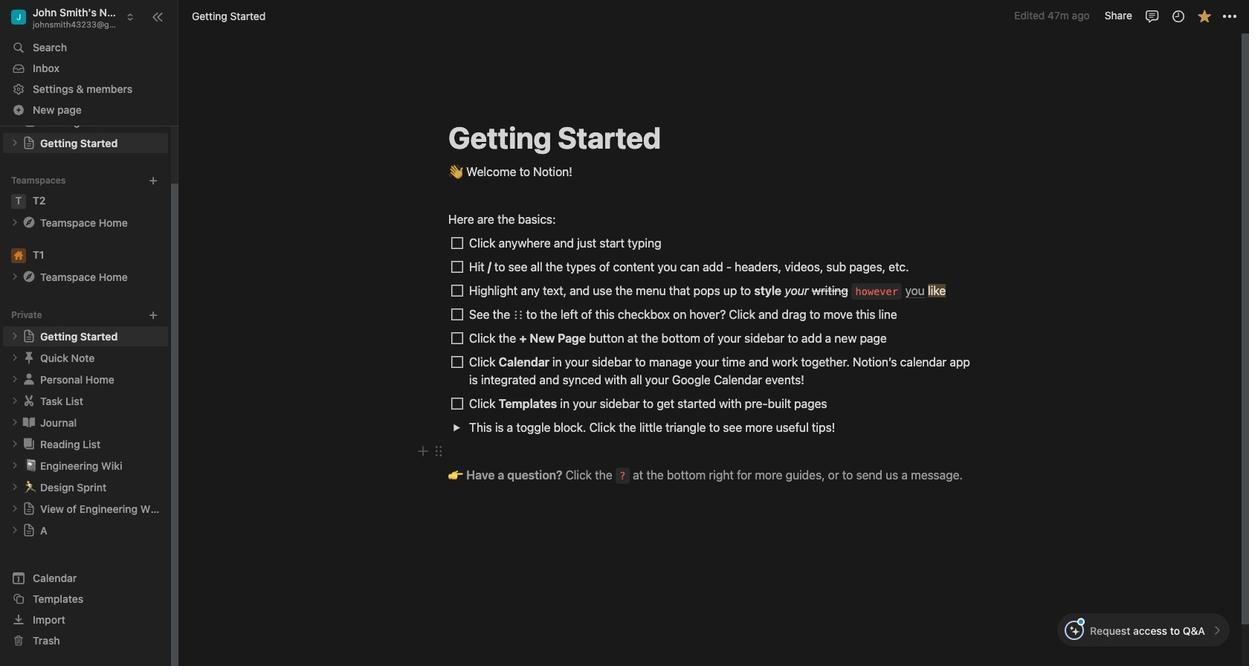 Task type: describe. For each thing, give the bounding box(es) containing it.
updates image
[[1171, 9, 1186, 23]]

🏃 image
[[24, 479, 37, 496]]

new teamspace image
[[148, 175, 158, 186]]

👋 image
[[449, 161, 463, 181]]

👉 image
[[449, 465, 463, 484]]

📓 image
[[24, 457, 37, 474]]

add a page image
[[148, 310, 158, 320]]

favorited image
[[1197, 9, 1212, 23]]

2 open image from the top
[[10, 418, 19, 427]]

click to add below. option-click to add a block above image
[[417, 443, 429, 461]]

close sidebar image
[[152, 11, 164, 23]]

1 open image from the top
[[10, 354, 19, 363]]



Task type: locate. For each thing, give the bounding box(es) containing it.
t image
[[11, 194, 26, 209]]

comments image
[[1145, 9, 1160, 23]]

open image
[[10, 139, 19, 148], [10, 218, 19, 227], [10, 273, 19, 281], [10, 332, 19, 341], [10, 375, 19, 384], [10, 397, 19, 406], [453, 424, 461, 432], [10, 440, 19, 449], [10, 461, 19, 470], [10, 483, 19, 492], [10, 505, 19, 514]]

3 open image from the top
[[10, 526, 19, 535]]

change page icon image
[[22, 136, 36, 150], [22, 215, 36, 230], [22, 270, 36, 284], [22, 330, 36, 343], [22, 351, 36, 365], [22, 372, 36, 387], [22, 394, 36, 409], [22, 415, 36, 430], [22, 437, 36, 452], [22, 502, 36, 516], [22, 524, 36, 537]]

0 vertical spatial open image
[[10, 354, 19, 363]]

drag image
[[434, 446, 444, 457]]

2 vertical spatial open image
[[10, 526, 19, 535]]

open image
[[10, 354, 19, 363], [10, 418, 19, 427], [10, 526, 19, 535]]

1 vertical spatial open image
[[10, 418, 19, 427]]



Task type: vqa. For each thing, say whether or not it's contained in the screenshot.
close sidebar icon
yes



